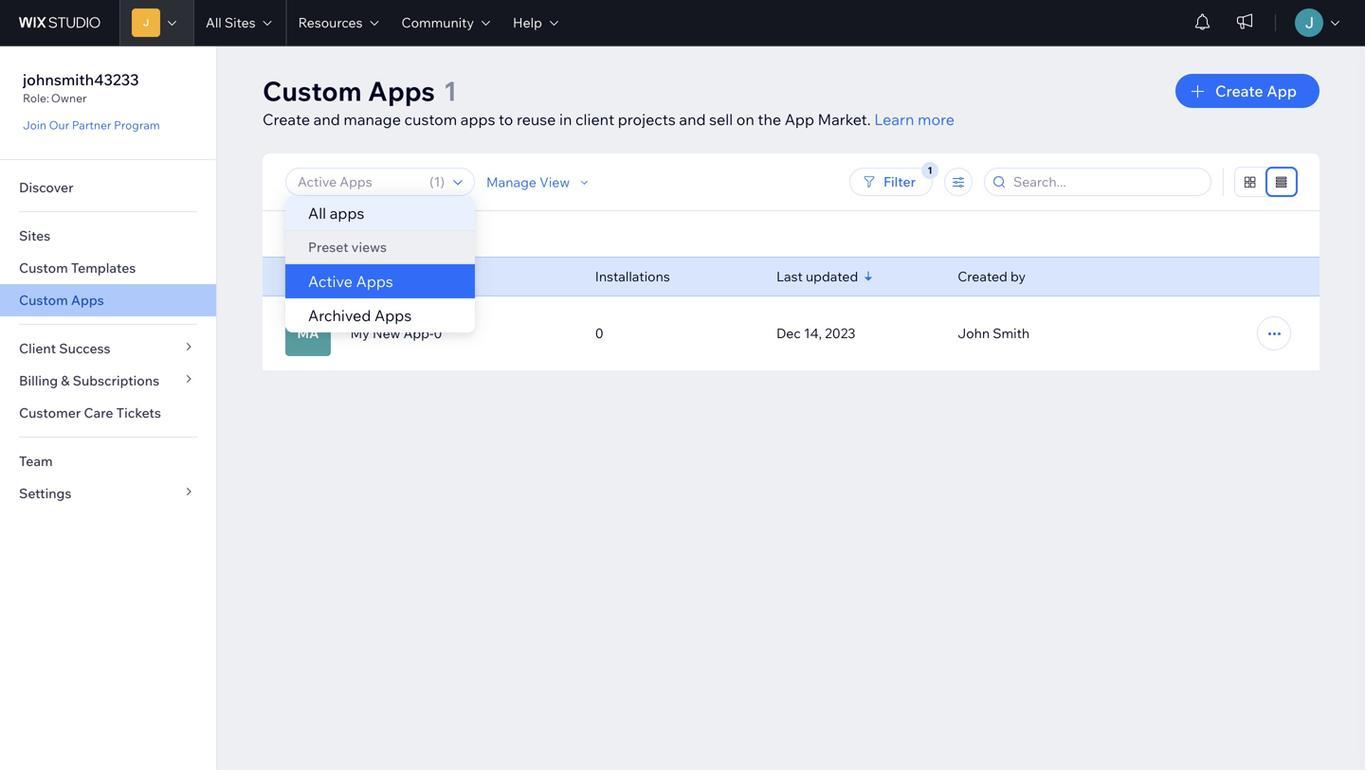 Task type: vqa. For each thing, say whether or not it's contained in the screenshot.
this within Business transactional These emails provide essential business information for customer transactions and activities; such as order confirmations. Recipients who have muted the selected email notification topic will not receive this email.
no



Task type: locate. For each thing, give the bounding box(es) containing it.
1 horizontal spatial 1
[[444, 74, 457, 108]]

custom templates link
[[0, 252, 216, 284]]

1 horizontal spatial all
[[308, 204, 326, 223]]

and left manage
[[313, 110, 340, 129]]

community
[[401, 14, 474, 31]]

app inside button
[[1267, 82, 1297, 100]]

0 horizontal spatial 1
[[434, 173, 440, 190]]

care
[[84, 405, 113, 421]]

1 horizontal spatial sites
[[225, 14, 256, 31]]

custom inside custom apps 1 create and manage custom apps to reuse in client projects and sell on the app market. learn more
[[263, 74, 362, 108]]

active down all apps
[[297, 226, 336, 242]]

apps for archived apps
[[375, 306, 412, 325]]

custom for custom templates
[[19, 260, 68, 276]]

created
[[958, 268, 1008, 285]]

in
[[559, 110, 572, 129]]

1 horizontal spatial create
[[1215, 82, 1263, 100]]

apps down preset views option
[[356, 272, 393, 291]]

0 vertical spatial 1
[[444, 74, 457, 108]]

create inside button
[[1215, 82, 1263, 100]]

1 vertical spatial app
[[785, 110, 814, 129]]

0 horizontal spatial 0
[[434, 325, 442, 342]]

sites down discover
[[19, 228, 50, 244]]

apps down custom templates at top left
[[71, 292, 104, 309]]

1 vertical spatial create
[[263, 110, 310, 129]]

0 vertical spatial app
[[1267, 82, 1297, 100]]

apps inside option
[[356, 272, 393, 291]]

active inside option
[[308, 272, 353, 291]]

apps left to
[[461, 110, 495, 129]]

1 vertical spatial all
[[308, 204, 326, 223]]

0 horizontal spatial all
[[206, 14, 222, 31]]

manage view
[[486, 174, 570, 190]]

role:
[[23, 91, 49, 105]]

success
[[59, 340, 110, 357]]

0 horizontal spatial create
[[263, 110, 310, 129]]

customer care tickets link
[[0, 397, 216, 429]]

2 vertical spatial custom
[[19, 292, 68, 309]]

sidebar element
[[0, 46, 217, 771]]

0 vertical spatial active
[[297, 226, 336, 242]]

subscriptions
[[73, 373, 159, 389]]

1 vertical spatial 1
[[434, 173, 440, 190]]

filter
[[884, 173, 916, 190]]

apps inside sidebar element
[[71, 292, 104, 309]]

list box
[[285, 196, 475, 333]]

1 up custom in the top of the page
[[444, 74, 457, 108]]

on
[[736, 110, 754, 129]]

apps inside custom apps 1 create and manage custom apps to reuse in client projects and sell on the app market. learn more
[[461, 110, 495, 129]]

billing & subscriptions
[[19, 373, 159, 389]]

active apps option
[[285, 265, 475, 299]]

sites right "j" button
[[225, 14, 256, 31]]

2 vertical spatial apps
[[339, 226, 369, 242]]

(
[[430, 173, 434, 190]]

( 1 )
[[430, 173, 445, 190]]

0
[[434, 325, 442, 342], [595, 325, 604, 342]]

client
[[19, 340, 56, 357]]

create app button
[[1176, 74, 1320, 108]]

installations
[[595, 268, 670, 285]]

0 vertical spatial apps
[[461, 110, 495, 129]]

custom for custom apps
[[19, 292, 68, 309]]

updated
[[806, 268, 858, 285]]

preset views
[[308, 239, 387, 255]]

apps down "active apps" option
[[375, 306, 412, 325]]

client
[[575, 110, 614, 129]]

join
[[23, 118, 46, 132]]

join our partner program
[[23, 118, 160, 132]]

ma
[[297, 325, 319, 342]]

john smith
[[958, 325, 1030, 342]]

1 vertical spatial active
[[308, 272, 353, 291]]

active
[[297, 226, 336, 242], [308, 272, 353, 291]]

apps inside custom apps 1 create and manage custom apps to reuse in client projects and sell on the app market. learn more
[[368, 74, 435, 108]]

client success button
[[0, 333, 216, 365]]

1 horizontal spatial app
[[785, 110, 814, 129]]

active down the preset
[[308, 272, 353, 291]]

program
[[114, 118, 160, 132]]

created by
[[958, 268, 1026, 285]]

custom down custom templates at top left
[[19, 292, 68, 309]]

list box containing all apps
[[285, 196, 475, 333]]

1 vertical spatial apps
[[330, 204, 364, 223]]

apps
[[461, 110, 495, 129], [330, 204, 364, 223], [339, 226, 369, 242]]

1
[[444, 74, 457, 108], [434, 173, 440, 190]]

2 vertical spatial app
[[350, 268, 376, 285]]

and left sell
[[679, 110, 706, 129]]

0 vertical spatial create
[[1215, 82, 1263, 100]]

2023
[[825, 325, 856, 342]]

app
[[1267, 82, 1297, 100], [785, 110, 814, 129], [350, 268, 376, 285]]

create
[[1215, 82, 1263, 100], [263, 110, 310, 129]]

app-
[[403, 325, 434, 342]]

0 horizontal spatial and
[[313, 110, 340, 129]]

Search... field
[[1008, 169, 1205, 195]]

1 horizontal spatial and
[[679, 110, 706, 129]]

1 and from the left
[[313, 110, 340, 129]]

apps inside all apps option
[[330, 204, 364, 223]]

new
[[373, 325, 400, 342]]

team
[[19, 453, 53, 470]]

settings button
[[0, 478, 216, 510]]

apps down all apps
[[339, 226, 369, 242]]

apps for custom apps 1 create and manage custom apps to reuse in client projects and sell on the app market. learn more
[[368, 74, 435, 108]]

1 up clear
[[434, 173, 440, 190]]

2 horizontal spatial app
[[1267, 82, 1297, 100]]

apps up manage
[[368, 74, 435, 108]]

0 vertical spatial all
[[206, 14, 222, 31]]

0 down installations
[[595, 325, 604, 342]]

custom up custom apps
[[19, 260, 68, 276]]

reuse
[[517, 110, 556, 129]]

my
[[350, 325, 370, 342]]

custom apps link
[[0, 284, 216, 317]]

client success
[[19, 340, 110, 357]]

apps up active apps
[[330, 204, 364, 223]]

0 right the new on the top left of page
[[434, 325, 442, 342]]

0 horizontal spatial sites
[[19, 228, 50, 244]]

all inside option
[[308, 204, 326, 223]]

all up active apps
[[308, 204, 326, 223]]

custom up manage
[[263, 74, 362, 108]]

apps
[[368, 74, 435, 108], [356, 272, 393, 291], [71, 292, 104, 309], [375, 306, 412, 325]]

14,
[[804, 325, 822, 342]]

all right "j" button
[[206, 14, 222, 31]]

1 vertical spatial custom
[[19, 260, 68, 276]]

j button
[[119, 0, 193, 46]]

sites
[[225, 14, 256, 31], [19, 228, 50, 244]]

1 horizontal spatial 0
[[595, 325, 604, 342]]

sell
[[709, 110, 733, 129]]

all apps
[[308, 204, 364, 223]]

all
[[206, 14, 222, 31], [308, 204, 326, 223]]

learn more button
[[874, 108, 955, 131]]

1 vertical spatial sites
[[19, 228, 50, 244]]

0 vertical spatial custom
[[263, 74, 362, 108]]

discover
[[19, 179, 73, 196]]

market.
[[818, 110, 871, 129]]



Task type: describe. For each thing, give the bounding box(es) containing it.
archived apps
[[308, 306, 412, 325]]

custom apps 1 create and manage custom apps to reuse in client projects and sell on the app market. learn more
[[263, 74, 955, 129]]

)
[[440, 173, 445, 190]]

&
[[61, 373, 70, 389]]

2 and from the left
[[679, 110, 706, 129]]

create inside custom apps 1 create and manage custom apps to reuse in client projects and sell on the app market. learn more
[[263, 110, 310, 129]]

clear button
[[400, 223, 457, 246]]

filter button
[[849, 168, 933, 196]]

owner
[[51, 91, 87, 105]]

templates
[[71, 260, 136, 276]]

john
[[958, 325, 990, 342]]

app inside custom apps 1 create and manage custom apps to reuse in client projects and sell on the app market. learn more
[[785, 110, 814, 129]]

customer care tickets
[[19, 405, 161, 421]]

all sites
[[206, 14, 256, 31]]

active for active apps
[[308, 272, 353, 291]]

Active Apps field
[[292, 169, 424, 195]]

all for all apps
[[308, 204, 326, 223]]

custom apps
[[19, 292, 104, 309]]

clear
[[414, 227, 443, 241]]

2 0 from the left
[[595, 325, 604, 342]]

last updated
[[776, 268, 858, 285]]

create app
[[1215, 82, 1297, 100]]

johnsmith43233
[[23, 70, 139, 89]]

archived
[[308, 306, 371, 325]]

settings
[[19, 485, 72, 502]]

my new app-0
[[350, 325, 442, 342]]

custom templates
[[19, 260, 136, 276]]

resources
[[298, 14, 363, 31]]

1 0 from the left
[[434, 325, 442, 342]]

active apps
[[297, 226, 369, 242]]

dec
[[776, 325, 801, 342]]

customer
[[19, 405, 81, 421]]

view
[[540, 174, 570, 190]]

sites link
[[0, 220, 216, 252]]

learn
[[874, 110, 914, 129]]

partner
[[72, 118, 111, 132]]

billing
[[19, 373, 58, 389]]

active for active apps
[[297, 226, 336, 242]]

billing & subscriptions button
[[0, 365, 216, 397]]

sites inside sidebar element
[[19, 228, 50, 244]]

discover link
[[0, 172, 216, 204]]

apps for active apps
[[356, 272, 393, 291]]

johnsmith43233 role: owner
[[23, 70, 139, 105]]

by
[[1011, 268, 1026, 285]]

active apps
[[308, 272, 393, 291]]

all for all sites
[[206, 14, 222, 31]]

help
[[513, 14, 542, 31]]

custom
[[404, 110, 457, 129]]

j
[[143, 17, 149, 28]]

team link
[[0, 446, 216, 478]]

our
[[49, 118, 69, 132]]

manage
[[344, 110, 401, 129]]

help button
[[502, 0, 570, 46]]

to
[[499, 110, 513, 129]]

the
[[758, 110, 781, 129]]

manage view button
[[486, 174, 593, 191]]

1 inside custom apps 1 create and manage custom apps to reuse in client projects and sell on the app market. learn more
[[444, 74, 457, 108]]

more
[[918, 110, 955, 129]]

all apps option
[[285, 196, 475, 230]]

manage
[[486, 174, 537, 190]]

0 horizontal spatial app
[[350, 268, 376, 285]]

smith
[[993, 325, 1030, 342]]

projects
[[618, 110, 676, 129]]

preset
[[308, 239, 348, 255]]

apps for custom apps
[[71, 292, 104, 309]]

app name
[[350, 268, 414, 285]]

custom for custom apps 1 create and manage custom apps to reuse in client projects and sell on the app market. learn more
[[263, 74, 362, 108]]

dec 14, 2023
[[776, 325, 856, 342]]

tickets
[[116, 405, 161, 421]]

join our partner program button
[[23, 117, 160, 134]]

views
[[351, 239, 387, 255]]

apps for active apps
[[339, 226, 369, 242]]

last
[[776, 268, 803, 285]]

name
[[379, 268, 414, 285]]

0 vertical spatial sites
[[225, 14, 256, 31]]

preset views option
[[285, 230, 475, 265]]

apps for all apps
[[330, 204, 364, 223]]



